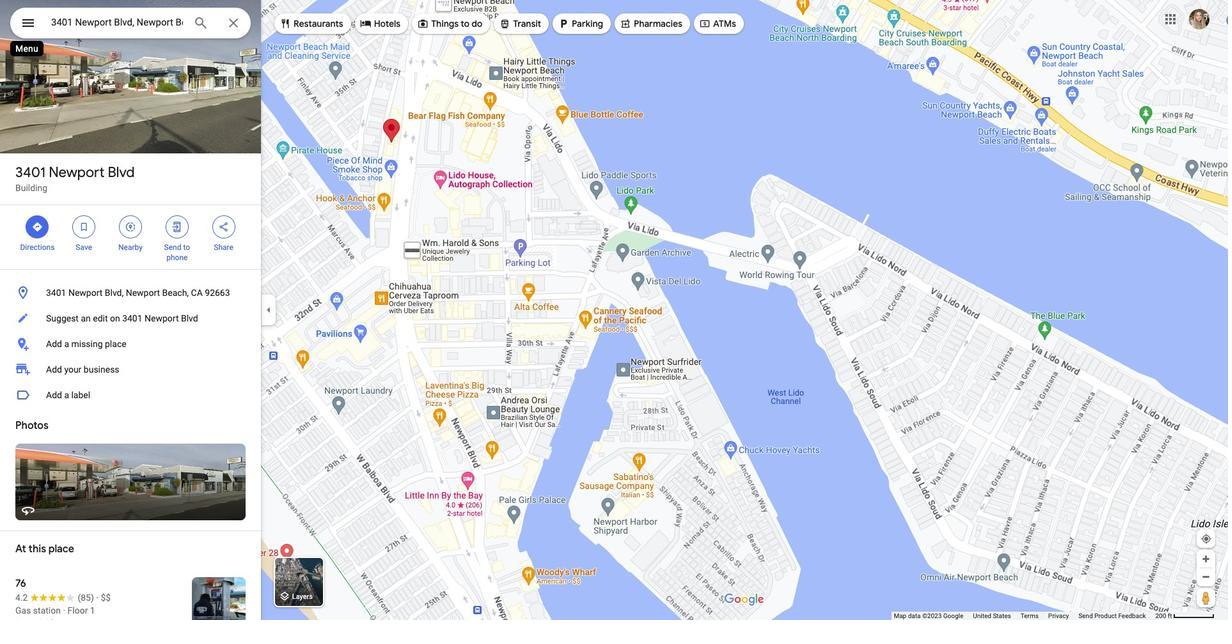 Task type: vqa. For each thing, say whether or not it's contained in the screenshot.


Task type: locate. For each thing, give the bounding box(es) containing it.
2 horizontal spatial 3401
[[122, 314, 142, 324]]

send left product
[[1079, 613, 1093, 620]]

save
[[76, 243, 92, 252]]

map data ©2023 google
[[894, 613, 964, 620]]

zoom in image
[[1202, 555, 1211, 564]]

3401 newport blvd building
[[15, 164, 135, 193]]

1 horizontal spatial blvd
[[181, 314, 198, 324]]

· left floor
[[63, 606, 65, 616]]

a
[[64, 339, 69, 349], [64, 390, 69, 401]]

1 vertical spatial to
[[183, 243, 190, 252]]

1 horizontal spatial 3401
[[46, 288, 66, 298]]

place right this
[[48, 543, 74, 556]]

0 vertical spatial send
[[164, 243, 181, 252]]

1 vertical spatial send
[[1079, 613, 1093, 620]]

place
[[105, 339, 126, 349], [48, 543, 74, 556]]

newport
[[49, 164, 104, 182], [68, 288, 103, 298], [126, 288, 160, 298], [145, 314, 179, 324]]

google account: michelle dermenjian  
(michelle.dermenjian@adept.ai) image
[[1189, 9, 1210, 29]]

terms button
[[1021, 612, 1039, 621]]

a left missing
[[64, 339, 69, 349]]

3401 up suggest
[[46, 288, 66, 298]]

0 vertical spatial add
[[46, 339, 62, 349]]

send product feedback button
[[1079, 612, 1146, 621]]

92663
[[205, 288, 230, 298]]

1 horizontal spatial to
[[461, 18, 470, 29]]

2 add from the top
[[46, 365, 62, 375]]

1
[[90, 606, 95, 616]]

3401 newport blvd, newport beach, ca 92663
[[46, 288, 230, 298]]

1 vertical spatial place
[[48, 543, 74, 556]]

suggest an edit on 3401 newport blvd
[[46, 314, 198, 324]]

$$
[[101, 593, 111, 603]]

0 horizontal spatial 3401
[[15, 164, 46, 182]]

None field
[[51, 15, 183, 30]]

1 vertical spatial 3401
[[46, 288, 66, 298]]

add left 'label'
[[46, 390, 62, 401]]

price: moderate image
[[101, 593, 111, 603]]

1 vertical spatial add
[[46, 365, 62, 375]]

share
[[214, 243, 233, 252]]

3401 right on
[[122, 314, 142, 324]]

3 add from the top
[[46, 390, 62, 401]]

2 a from the top
[[64, 390, 69, 401]]

parking
[[572, 18, 603, 29]]

label
[[71, 390, 90, 401]]

add left your
[[46, 365, 62, 375]]

©2023
[[923, 613, 942, 620]]

0 vertical spatial ·
[[96, 593, 98, 603]]

united
[[973, 613, 992, 620]]

3401 for blvd
[[15, 164, 46, 182]]

add for add your business
[[46, 365, 62, 375]]

this
[[29, 543, 46, 556]]

0 vertical spatial 3401
[[15, 164, 46, 182]]

a for label
[[64, 390, 69, 401]]

1 vertical spatial blvd
[[181, 314, 198, 324]]

send up phone
[[164, 243, 181, 252]]

1 horizontal spatial send
[[1079, 613, 1093, 620]]

add for add a label
[[46, 390, 62, 401]]

0 horizontal spatial ·
[[63, 606, 65, 616]]

footer containing map data ©2023 google
[[894, 612, 1156, 621]]


[[417, 17, 429, 31]]

1 horizontal spatial place
[[105, 339, 126, 349]]

newport up 
[[49, 164, 104, 182]]

1 add from the top
[[46, 339, 62, 349]]

blvd
[[108, 164, 135, 182], [181, 314, 198, 324]]

google
[[944, 613, 964, 620]]

0 horizontal spatial send
[[164, 243, 181, 252]]

2 vertical spatial add
[[46, 390, 62, 401]]

photos
[[15, 420, 48, 433]]

0 vertical spatial place
[[105, 339, 126, 349]]

footer
[[894, 612, 1156, 621]]

4.2
[[15, 593, 28, 603]]

google maps element
[[0, 0, 1228, 621]]

send inside send to phone
[[164, 243, 181, 252]]

0 horizontal spatial blvd
[[108, 164, 135, 182]]

a left 'label'
[[64, 390, 69, 401]]


[[125, 220, 136, 234]]

actions for 3401 newport blvd region
[[0, 205, 261, 269]]

newport inside button
[[145, 314, 179, 324]]

send product feedback
[[1079, 613, 1146, 620]]

blvd inside 3401 newport blvd building
[[108, 164, 135, 182]]

newport down beach,
[[145, 314, 179, 324]]

blvd down ca
[[181, 314, 198, 324]]

0 vertical spatial blvd
[[108, 164, 135, 182]]

at
[[15, 543, 26, 556]]

add
[[46, 339, 62, 349], [46, 365, 62, 375], [46, 390, 62, 401]]

 things to do
[[417, 17, 483, 31]]


[[280, 17, 291, 31]]


[[218, 220, 229, 234]]

to
[[461, 18, 470, 29], [183, 243, 190, 252]]

building
[[15, 183, 47, 193]]

send for send product feedback
[[1079, 613, 1093, 620]]

things
[[431, 18, 459, 29]]

0 vertical spatial a
[[64, 339, 69, 349]]

1 vertical spatial ·
[[63, 606, 65, 616]]

newport up suggest an edit on 3401 newport blvd button
[[126, 288, 160, 298]]

76
[[15, 578, 26, 591]]

1 vertical spatial a
[[64, 390, 69, 401]]

station
[[33, 606, 61, 616]]

to up phone
[[183, 243, 190, 252]]

none field inside 3401 newport blvd, newport beach, ca 92663 field
[[51, 15, 183, 30]]

place inside button
[[105, 339, 126, 349]]


[[620, 17, 631, 31]]

3401 inside 3401 newport blvd building
[[15, 164, 46, 182]]

to left do
[[461, 18, 470, 29]]

send
[[164, 243, 181, 252], [1079, 613, 1093, 620]]

 pharmacies
[[620, 17, 683, 31]]

1 a from the top
[[64, 339, 69, 349]]

 search field
[[10, 8, 251, 41]]

send inside "button"
[[1079, 613, 1093, 620]]

a for missing
[[64, 339, 69, 349]]

add down suggest
[[46, 339, 62, 349]]

zoom out image
[[1202, 573, 1211, 582]]

footer inside google maps element
[[894, 612, 1156, 621]]


[[171, 220, 183, 234]]

·
[[96, 593, 98, 603], [63, 606, 65, 616]]

0 horizontal spatial to
[[183, 243, 190, 252]]

data
[[908, 613, 921, 620]]

3401 up building on the top of page
[[15, 164, 46, 182]]

add a missing place button
[[0, 331, 261, 357]]

0 vertical spatial to
[[461, 18, 470, 29]]

· left $$
[[96, 593, 98, 603]]

3401 inside button
[[46, 288, 66, 298]]

collapse side panel image
[[262, 303, 276, 317]]

200
[[1156, 613, 1167, 620]]

blvd up ''
[[108, 164, 135, 182]]

2 vertical spatial 3401
[[122, 314, 142, 324]]


[[699, 17, 711, 31]]

place down on
[[105, 339, 126, 349]]



Task type: describe. For each thing, give the bounding box(es) containing it.
send to phone
[[164, 243, 190, 262]]

add a label
[[46, 390, 90, 401]]

 transit
[[499, 17, 541, 31]]

show street view coverage image
[[1197, 589, 1216, 608]]

floor
[[68, 606, 88, 616]]

at this place
[[15, 543, 74, 556]]

do
[[472, 18, 483, 29]]

 parking
[[558, 17, 603, 31]]

1 horizontal spatial ·
[[96, 593, 98, 603]]

privacy
[[1049, 613, 1069, 620]]

on
[[110, 314, 120, 324]]

 button
[[10, 8, 46, 41]]

newport up "an"
[[68, 288, 103, 298]]

restaurants
[[294, 18, 343, 29]]

directions
[[20, 243, 55, 252]]

3401 for blvd,
[[46, 288, 66, 298]]

· $$
[[96, 593, 111, 603]]

blvd,
[[105, 288, 124, 298]]

map
[[894, 613, 907, 620]]

(85)
[[78, 593, 94, 603]]

layers
[[292, 593, 313, 602]]

200 ft button
[[1156, 613, 1215, 620]]

privacy button
[[1049, 612, 1069, 621]]

pharmacies
[[634, 18, 683, 29]]

nearby
[[118, 243, 143, 252]]

to inside send to phone
[[183, 243, 190, 252]]

suggest an edit on 3401 newport blvd button
[[0, 306, 261, 331]]

feedback
[[1119, 613, 1146, 620]]

ca
[[191, 288, 203, 298]]

add a label button
[[0, 383, 261, 408]]

gas
[[15, 606, 31, 616]]

suggest
[[46, 314, 79, 324]]

blvd inside button
[[181, 314, 198, 324]]


[[20, 14, 36, 32]]

add your business link
[[0, 357, 261, 383]]

3401 newport blvd, newport beach, ca 92663 button
[[0, 280, 261, 306]]

add for add a missing place
[[46, 339, 62, 349]]

terms
[[1021, 613, 1039, 620]]

newport inside 3401 newport blvd building
[[49, 164, 104, 182]]

4.2 stars 85 reviews image
[[15, 592, 94, 605]]

gas station · floor 1
[[15, 606, 95, 616]]

show your location image
[[1201, 534, 1212, 545]]

ft
[[1168, 613, 1173, 620]]

missing
[[71, 339, 103, 349]]

united states button
[[973, 612, 1011, 621]]

states
[[993, 613, 1011, 620]]

send for send to phone
[[164, 243, 181, 252]]

add your business
[[46, 365, 119, 375]]


[[360, 17, 372, 31]]

 restaurants
[[280, 17, 343, 31]]

3401 newport blvd main content
[[0, 0, 261, 621]]

product
[[1095, 613, 1117, 620]]

0 horizontal spatial place
[[48, 543, 74, 556]]


[[78, 220, 90, 234]]

united states
[[973, 613, 1011, 620]]

edit
[[93, 314, 108, 324]]

3401 Newport Blvd, Newport Beach, CA 92663 field
[[10, 8, 251, 38]]

to inside  things to do
[[461, 18, 470, 29]]

your
[[64, 365, 81, 375]]


[[32, 220, 43, 234]]

beach,
[[162, 288, 189, 298]]

transit
[[513, 18, 541, 29]]

business
[[84, 365, 119, 375]]

3401 inside button
[[122, 314, 142, 324]]

 atms
[[699, 17, 736, 31]]

add a missing place
[[46, 339, 126, 349]]

atms
[[713, 18, 736, 29]]

200 ft
[[1156, 613, 1173, 620]]

an
[[81, 314, 91, 324]]

 hotels
[[360, 17, 401, 31]]

hotels
[[374, 18, 401, 29]]


[[499, 17, 511, 31]]


[[558, 17, 570, 31]]

phone
[[166, 253, 188, 262]]



